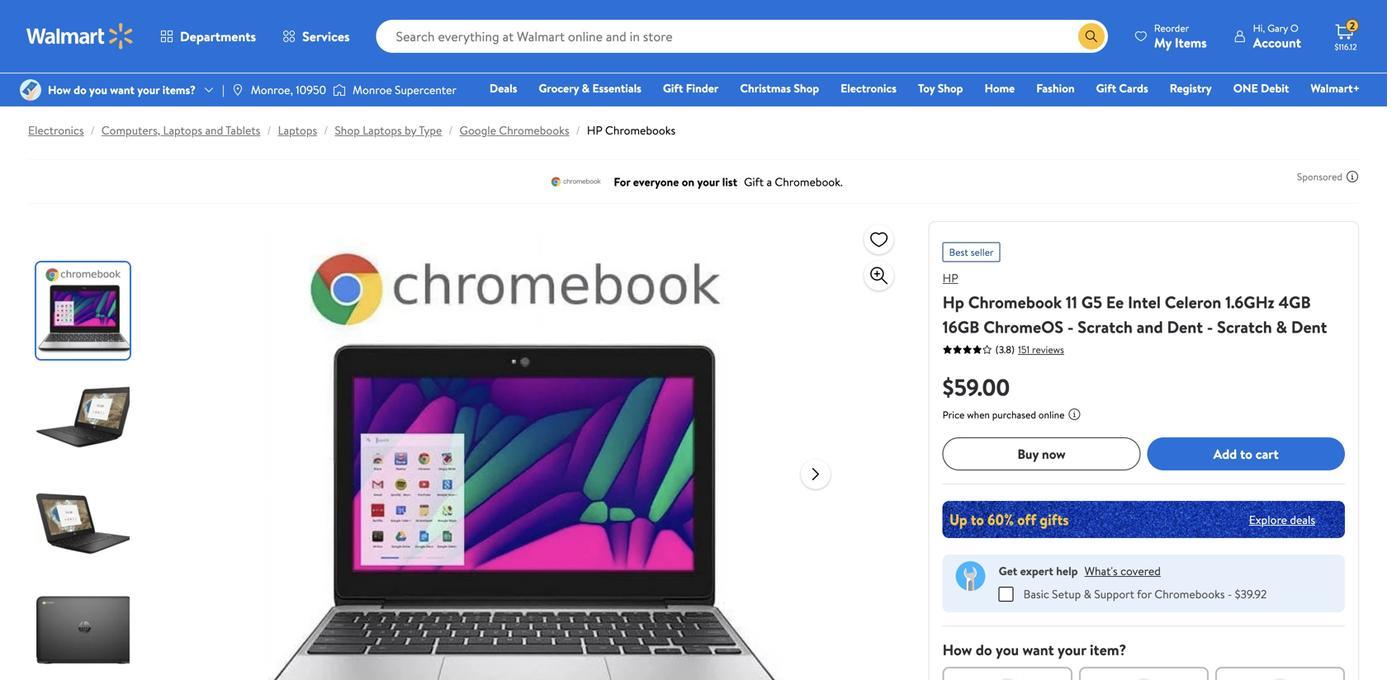 Task type: locate. For each thing, give the bounding box(es) containing it.
chromebooks right for
[[1155, 586, 1225, 602]]

1 horizontal spatial do
[[976, 640, 992, 661]]

want down basic
[[1023, 640, 1054, 661]]

Search search field
[[376, 20, 1108, 53]]

& right grocery
[[582, 80, 590, 96]]

how
[[48, 82, 71, 98], [943, 640, 972, 661]]

explore deals
[[1249, 512, 1315, 528]]

(3.8)
[[996, 343, 1015, 357]]

0 horizontal spatial dent
[[1167, 315, 1203, 339]]

how for how do you want your items?
[[48, 82, 71, 98]]

dent down 4gb
[[1291, 315, 1327, 339]]

electronics
[[841, 80, 897, 96], [28, 122, 84, 138]]

add to favorites list, hp chromebook 11 g5 ee intel celeron 1.6ghz 4gb 16gb chromeos - scratch and dent - scratch & dent image
[[869, 229, 889, 250]]

to
[[1240, 445, 1253, 463]]

1 horizontal spatial gift
[[1096, 80, 1116, 96]]

how down walmart image
[[48, 82, 71, 98]]

1 horizontal spatial chromebooks
[[605, 122, 676, 138]]

home link
[[977, 79, 1022, 97]]

0 horizontal spatial scratch
[[1078, 315, 1133, 339]]

 image right 10950
[[333, 82, 346, 98]]

laptops down items?
[[163, 122, 202, 138]]

0 vertical spatial how
[[48, 82, 71, 98]]

1 horizontal spatial electronics
[[841, 80, 897, 96]]

home
[[985, 80, 1015, 96]]

electronics link left computers,
[[28, 122, 84, 138]]

price when purchased online
[[943, 408, 1065, 422]]

0 horizontal spatial  image
[[231, 83, 244, 97]]

2 gift from the left
[[1096, 80, 1116, 96]]

cart
[[1256, 445, 1279, 463]]

do down in_home_installation logo in the right of the page
[[976, 640, 992, 661]]

-
[[1068, 315, 1074, 339], [1207, 315, 1213, 339], [1228, 586, 1232, 602]]

electronics link
[[833, 79, 904, 97], [28, 122, 84, 138]]

1 vertical spatial and
[[1137, 315, 1163, 339]]

0 vertical spatial you
[[89, 82, 107, 98]]

0 vertical spatial want
[[110, 82, 135, 98]]

and down intel
[[1137, 315, 1163, 339]]

buy now button
[[943, 438, 1141, 471]]

grocery & essentials link
[[531, 79, 649, 97]]

- down celeron
[[1207, 315, 1213, 339]]

shop inside toy shop link
[[938, 80, 963, 96]]

1 horizontal spatial  image
[[333, 82, 346, 98]]

1 horizontal spatial hp
[[943, 270, 958, 286]]

gift inside gift finder link
[[663, 80, 683, 96]]

3 laptops from the left
[[363, 122, 402, 138]]

support
[[1094, 586, 1135, 602]]

1 horizontal spatial your
[[1058, 640, 1086, 661]]

0 horizontal spatial electronics
[[28, 122, 84, 138]]

gift left finder
[[663, 80, 683, 96]]

1 horizontal spatial scratch
[[1217, 315, 1272, 339]]

- down 11
[[1068, 315, 1074, 339]]

0 horizontal spatial your
[[137, 82, 160, 98]]

1 vertical spatial want
[[1023, 640, 1054, 661]]

you up the "intent image for shipping"
[[996, 640, 1019, 661]]

shop inside christmas shop link
[[794, 80, 819, 96]]

1 horizontal spatial laptops
[[278, 122, 317, 138]]

0 horizontal spatial laptops
[[163, 122, 202, 138]]

shop right christmas at the top
[[794, 80, 819, 96]]

do down walmart image
[[74, 82, 86, 98]]

1 horizontal spatial shop
[[794, 80, 819, 96]]

 image for monroe, 10950
[[231, 83, 244, 97]]

computers,
[[101, 122, 160, 138]]

departments
[[180, 27, 256, 45]]

& down 4gb
[[1276, 315, 1287, 339]]

your left items?
[[137, 82, 160, 98]]

chromebooks down the essentials
[[605, 122, 676, 138]]

item?
[[1090, 640, 1127, 661]]

0 vertical spatial your
[[137, 82, 160, 98]]

do for how do you want your items?
[[74, 82, 86, 98]]

gift cards
[[1096, 80, 1148, 96]]

2 horizontal spatial laptops
[[363, 122, 402, 138]]

legal information image
[[1068, 408, 1081, 421]]

0 horizontal spatial want
[[110, 82, 135, 98]]

hp chromebook 11 g5 ee intel celeron 1.6ghz 4gb 16gb chromeos - scratch and dent - scratch & dent - image 3 of 5 image
[[36, 476, 133, 572]]

laptops down monroe, 10950
[[278, 122, 317, 138]]

 image
[[333, 82, 346, 98], [231, 83, 244, 97]]

/
[[90, 122, 95, 138], [267, 122, 271, 138], [324, 122, 328, 138], [449, 122, 453, 138], [576, 122, 580, 138]]

shop right toy at right top
[[938, 80, 963, 96]]

you
[[89, 82, 107, 98], [996, 640, 1019, 661]]

shop laptops by type link
[[335, 122, 442, 138]]

hp up hp
[[943, 270, 958, 286]]

toy
[[918, 80, 935, 96]]

1 vertical spatial how
[[943, 640, 972, 661]]

hp down grocery & essentials
[[587, 122, 603, 138]]

0 horizontal spatial hp
[[587, 122, 603, 138]]

 image right |
[[231, 83, 244, 97]]

1 dent from the left
[[1167, 315, 1203, 339]]

best
[[949, 245, 968, 259]]

electronics left toy at right top
[[841, 80, 897, 96]]

what's covered button
[[1085, 563, 1161, 579]]

reviews
[[1032, 343, 1064, 357]]

$39.92
[[1235, 586, 1267, 602]]

1 horizontal spatial you
[[996, 640, 1019, 661]]

1 horizontal spatial want
[[1023, 640, 1054, 661]]

purchased
[[992, 408, 1036, 422]]

items
[[1175, 33, 1207, 52]]

electronics inside the electronics link
[[841, 80, 897, 96]]

electronics link left toy at right top
[[833, 79, 904, 97]]

you for how do you want your item?
[[996, 640, 1019, 661]]

want for items?
[[110, 82, 135, 98]]

gift finder link
[[656, 79, 726, 97]]

1 vertical spatial &
[[1276, 315, 1287, 339]]

/ right tablets on the top of the page
[[267, 122, 271, 138]]

shop
[[794, 80, 819, 96], [938, 80, 963, 96], [335, 122, 360, 138]]

you up computers,
[[89, 82, 107, 98]]

0 horizontal spatial electronics link
[[28, 122, 84, 138]]

|
[[222, 82, 224, 98]]

deals
[[490, 80, 517, 96]]

chromebook
[[968, 291, 1062, 314]]

your left item?
[[1058, 640, 1086, 661]]

gift inside gift cards "link"
[[1096, 80, 1116, 96]]

gift left cards on the top of page
[[1096, 80, 1116, 96]]

/ right "type"
[[449, 122, 453, 138]]

1 vertical spatial electronics
[[28, 122, 84, 138]]

1 vertical spatial hp
[[943, 270, 958, 286]]

reorder
[[1154, 21, 1189, 35]]

1 horizontal spatial how
[[943, 640, 972, 661]]

dent down celeron
[[1167, 315, 1203, 339]]

3 / from the left
[[324, 122, 328, 138]]

basic setup & support for chromebooks - $39.92
[[1024, 586, 1267, 602]]

0 vertical spatial do
[[74, 82, 86, 98]]

/ down grocery & essentials
[[576, 122, 580, 138]]

0 horizontal spatial how
[[48, 82, 71, 98]]

2 horizontal spatial &
[[1276, 315, 1287, 339]]

registry
[[1170, 80, 1212, 96]]

(3.8) 151 reviews
[[996, 343, 1064, 357]]

scratch down 1.6ghz
[[1217, 315, 1272, 339]]

o
[[1291, 21, 1299, 35]]

laptops link
[[278, 122, 317, 138]]

google chromebooks link
[[460, 122, 569, 138]]

do
[[74, 82, 86, 98], [976, 640, 992, 661]]

0 vertical spatial electronics
[[841, 80, 897, 96]]

gift for gift finder
[[663, 80, 683, 96]]

& right setup
[[1084, 586, 1092, 602]]

intent image for delivery image
[[1267, 679, 1294, 680]]

0 vertical spatial &
[[582, 80, 590, 96]]

walmart+
[[1311, 80, 1360, 96]]

how for how do you want your item?
[[943, 640, 972, 661]]

chromebooks down grocery
[[499, 122, 569, 138]]

0 vertical spatial electronics link
[[833, 79, 904, 97]]

&
[[582, 80, 590, 96], [1276, 315, 1287, 339], [1084, 586, 1092, 602]]

0 horizontal spatial do
[[74, 82, 86, 98]]

expert
[[1020, 563, 1054, 579]]

1 gift from the left
[[663, 80, 683, 96]]

/ right laptops link
[[324, 122, 328, 138]]

1 horizontal spatial and
[[1137, 315, 1163, 339]]

reorder my items
[[1154, 21, 1207, 52]]

1 horizontal spatial dent
[[1291, 315, 1327, 339]]

2 horizontal spatial -
[[1228, 586, 1232, 602]]

 image for monroe supercenter
[[333, 82, 346, 98]]

shop down monroe
[[335, 122, 360, 138]]

when
[[967, 408, 990, 422]]

1 vertical spatial do
[[976, 640, 992, 661]]

hp chromebook 11 g5 ee intel celeron 1.6ghz 4gb 16gb chromeos - scratch and dent - scratch & dent - image 1 of 5 image
[[36, 263, 133, 359]]

electronics left computers,
[[28, 122, 84, 138]]

& inside grocery & essentials link
[[582, 80, 590, 96]]

and inside hp hp chromebook 11 g5 ee intel celeron 1.6ghz 4gb 16gb chromeos - scratch and dent - scratch & dent
[[1137, 315, 1163, 339]]

fashion
[[1036, 80, 1075, 96]]

one debit link
[[1226, 79, 1297, 97]]

gary
[[1268, 21, 1288, 35]]

now
[[1042, 445, 1066, 463]]

1 vertical spatial you
[[996, 640, 1019, 661]]

christmas shop
[[740, 80, 819, 96]]

0 horizontal spatial &
[[582, 80, 590, 96]]

seller
[[971, 245, 994, 259]]

and left tablets on the top of the page
[[205, 122, 223, 138]]

want
[[110, 82, 135, 98], [1023, 640, 1054, 661]]

2 laptops from the left
[[278, 122, 317, 138]]

gift
[[663, 80, 683, 96], [1096, 80, 1116, 96]]

- left $39.92
[[1228, 586, 1232, 602]]

/ left computers,
[[90, 122, 95, 138]]

0 horizontal spatial chromebooks
[[499, 122, 569, 138]]

basic
[[1024, 586, 1049, 602]]

1 horizontal spatial -
[[1207, 315, 1213, 339]]

$116.12
[[1335, 41, 1357, 52]]

1 horizontal spatial &
[[1084, 586, 1092, 602]]

scratch down ee
[[1078, 315, 1133, 339]]

fashion link
[[1029, 79, 1082, 97]]

hp chromebook 11 g5 ee intel celeron 1.6ghz 4gb 16gb chromeos - scratch and dent - scratch & dent image
[[259, 221, 788, 680]]

tablets
[[226, 122, 260, 138]]

2
[[1350, 19, 1355, 33]]

laptops left by at the left top
[[363, 122, 402, 138]]

1 vertical spatial your
[[1058, 640, 1086, 661]]

want up computers,
[[110, 82, 135, 98]]

Walmart Site-Wide search field
[[376, 20, 1108, 53]]

laptops
[[163, 122, 202, 138], [278, 122, 317, 138], [363, 122, 402, 138]]

Basic Setup & Support for Chromebooks - $39.92 checkbox
[[999, 587, 1014, 602]]

by
[[405, 122, 416, 138]]

how down in_home_installation logo in the right of the page
[[943, 640, 972, 661]]

want for item?
[[1023, 640, 1054, 661]]

0 horizontal spatial you
[[89, 82, 107, 98]]

 image
[[20, 79, 41, 101]]

0 horizontal spatial gift
[[663, 80, 683, 96]]

monroe supercenter
[[353, 82, 457, 98]]

2 horizontal spatial shop
[[938, 80, 963, 96]]

deals
[[1290, 512, 1315, 528]]

0 vertical spatial and
[[205, 122, 223, 138]]

buy now
[[1018, 445, 1066, 463]]



Task type: describe. For each thing, give the bounding box(es) containing it.
1 horizontal spatial electronics link
[[833, 79, 904, 97]]

type
[[419, 122, 442, 138]]

services button
[[269, 17, 363, 56]]

11
[[1066, 291, 1078, 314]]

1 scratch from the left
[[1078, 315, 1133, 339]]

in_home_installation logo image
[[956, 562, 986, 591]]

0 horizontal spatial and
[[205, 122, 223, 138]]

computers, laptops and tablets link
[[101, 122, 260, 138]]

gift for gift cards
[[1096, 80, 1116, 96]]

for
[[1137, 586, 1152, 602]]

what's
[[1085, 563, 1118, 579]]

celeron
[[1165, 291, 1222, 314]]

one debit
[[1233, 80, 1289, 96]]

ad disclaimer and feedback image
[[1346, 170, 1359, 183]]

2 dent from the left
[[1291, 315, 1327, 339]]

christmas shop link
[[733, 79, 827, 97]]

hp hp chromebook 11 g5 ee intel celeron 1.6ghz 4gb 16gb chromeos - scratch and dent - scratch & dent
[[943, 270, 1327, 339]]

toy shop
[[918, 80, 963, 96]]

shop for toy shop
[[938, 80, 963, 96]]

1 laptops from the left
[[163, 122, 202, 138]]

intent image for shipping image
[[994, 679, 1021, 680]]

finder
[[686, 80, 719, 96]]

1.6ghz
[[1226, 291, 1275, 314]]

buy
[[1018, 445, 1039, 463]]

monroe,
[[251, 82, 293, 98]]

0 horizontal spatial -
[[1068, 315, 1074, 339]]

chromeos
[[984, 315, 1064, 339]]

explore deals link
[[1243, 505, 1322, 534]]

hp chromebook 11 g5 ee intel celeron 1.6ghz 4gb 16gb chromeos - scratch and dent - scratch & dent - image 2 of 5 image
[[36, 369, 133, 466]]

google
[[460, 122, 496, 138]]

grocery & essentials
[[539, 80, 642, 96]]

4 / from the left
[[449, 122, 453, 138]]

2 horizontal spatial chromebooks
[[1155, 586, 1225, 602]]

your for item?
[[1058, 640, 1086, 661]]

1 / from the left
[[90, 122, 95, 138]]

your for items?
[[137, 82, 160, 98]]

zoom image modal image
[[869, 266, 889, 286]]

0 vertical spatial hp
[[587, 122, 603, 138]]

essentials
[[592, 80, 642, 96]]

add
[[1214, 445, 1237, 463]]

electronics for electronics
[[841, 80, 897, 96]]

10950
[[296, 82, 326, 98]]

electronics for electronics / computers, laptops and tablets / laptops / shop laptops by type / google chromebooks / hp chromebooks
[[28, 122, 84, 138]]

151 reviews link
[[1015, 343, 1064, 357]]

next media item image
[[806, 464, 826, 484]]

one
[[1233, 80, 1258, 96]]

sponsored
[[1297, 170, 1343, 184]]

walmart+ link
[[1303, 79, 1367, 97]]

get expert help what's covered
[[999, 563, 1161, 579]]

toy shop link
[[911, 79, 971, 97]]

setup
[[1052, 586, 1081, 602]]

monroe
[[353, 82, 392, 98]]

christmas
[[740, 80, 791, 96]]

price
[[943, 408, 965, 422]]

debit
[[1261, 80, 1289, 96]]

up to sixty percent off deals. shop now. image
[[943, 501, 1345, 538]]

gift finder
[[663, 80, 719, 96]]

intel
[[1128, 291, 1161, 314]]

add to cart
[[1214, 445, 1279, 463]]

my
[[1154, 33, 1172, 52]]

deals link
[[482, 79, 525, 97]]

intent image for pickup image
[[1131, 679, 1157, 680]]

account
[[1253, 33, 1301, 52]]

departments button
[[147, 17, 269, 56]]

best seller
[[949, 245, 994, 259]]

items?
[[162, 82, 196, 98]]

2 vertical spatial &
[[1084, 586, 1092, 602]]

hp link
[[943, 270, 958, 286]]

search icon image
[[1085, 30, 1098, 43]]

2 scratch from the left
[[1217, 315, 1272, 339]]

get
[[999, 563, 1018, 579]]

how do you want your items?
[[48, 82, 196, 98]]

covered
[[1121, 563, 1161, 579]]

walmart image
[[26, 23, 134, 50]]

5 / from the left
[[576, 122, 580, 138]]

16gb
[[943, 315, 980, 339]]

shop for christmas shop
[[794, 80, 819, 96]]

hi,
[[1253, 21, 1265, 35]]

electronics / computers, laptops and tablets / laptops / shop laptops by type / google chromebooks / hp chromebooks
[[28, 122, 676, 138]]

monroe, 10950
[[251, 82, 326, 98]]

supercenter
[[395, 82, 457, 98]]

151
[[1018, 343, 1030, 357]]

hp inside hp hp chromebook 11 g5 ee intel celeron 1.6ghz 4gb 16gb chromeos - scratch and dent - scratch & dent
[[943, 270, 958, 286]]

hi, gary o account
[[1253, 21, 1301, 52]]

1 vertical spatial electronics link
[[28, 122, 84, 138]]

$59.00
[[943, 371, 1010, 403]]

grocery
[[539, 80, 579, 96]]

gift cards link
[[1089, 79, 1156, 97]]

& inside hp hp chromebook 11 g5 ee intel celeron 1.6ghz 4gb 16gb chromeos - scratch and dent - scratch & dent
[[1276, 315, 1287, 339]]

add to cart button
[[1147, 438, 1345, 471]]

registry link
[[1162, 79, 1219, 97]]

do for how do you want your item?
[[976, 640, 992, 661]]

cards
[[1119, 80, 1148, 96]]

you for how do you want your items?
[[89, 82, 107, 98]]

2 / from the left
[[267, 122, 271, 138]]

online
[[1039, 408, 1065, 422]]

hp chromebook 11 g5 ee intel celeron 1.6ghz 4gb 16gb chromeos - scratch and dent - scratch & dent - image 4 of 5 image
[[36, 582, 133, 679]]

hp chromebooks link
[[587, 122, 676, 138]]

g5
[[1082, 291, 1102, 314]]

how do you want your item?
[[943, 640, 1127, 661]]

0 horizontal spatial shop
[[335, 122, 360, 138]]

services
[[302, 27, 350, 45]]



Task type: vqa. For each thing, say whether or not it's contained in the screenshot.
Store
no



